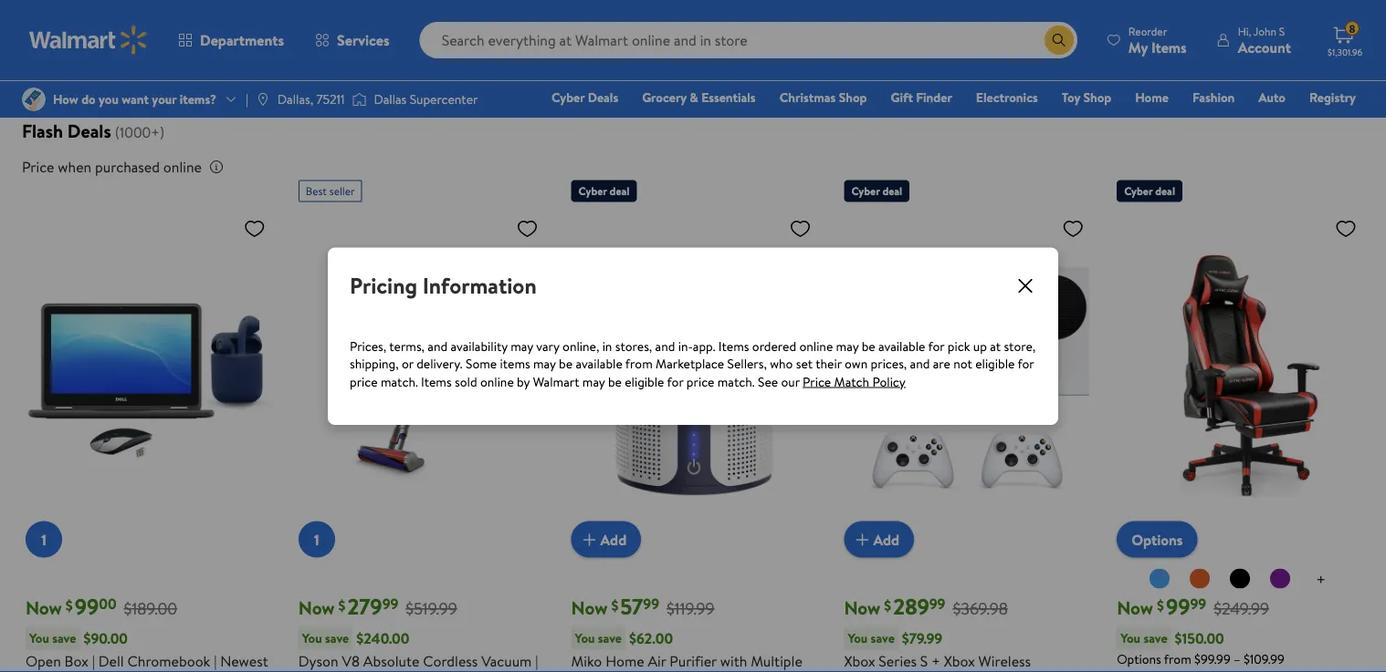 Task type: describe. For each thing, give the bounding box(es) containing it.
walmart image
[[29, 26, 148, 55]]

chromebook
[[127, 652, 210, 672]]

registry
[[1309, 89, 1356, 106]]

now for now $ 57 99 $119.99
[[571, 596, 608, 621]]

set
[[796, 355, 813, 373]]

you save $240.00 dyson v8 absolute cordless vacuum |
[[298, 629, 538, 673]]

0 horizontal spatial online
[[163, 157, 202, 177]]

8
[[1349, 21, 1355, 36]]

| for 279
[[535, 652, 538, 672]]

pricing information dialog
[[328, 248, 1058, 425]]

prices,
[[350, 337, 386, 355]]

open box | dell chromebook | newest os | 11.6-inch | intel celeron | 4gb ram 16gb | bundle: wireless mouse, bluetooth/wireless airbuds by certified 2 day express image
[[26, 210, 273, 544]]

$ for now $ 279 99 $519.99
[[338, 596, 346, 616]]

you save $90.00 open box | dell chromebook | newest
[[26, 629, 268, 673]]

purchased
[[95, 157, 160, 177]]

options inside you save $150.00 options from $99.99 – $109.99
[[1117, 651, 1161, 669]]

v8
[[342, 652, 360, 672]]

air
[[648, 652, 666, 672]]

1 vertical spatial online
[[799, 337, 833, 355]]

auto
[[1259, 89, 1286, 106]]

$62.00
[[629, 629, 673, 649]]

series
[[879, 652, 917, 672]]

sold
[[455, 373, 477, 391]]

2 horizontal spatial for
[[1018, 355, 1034, 373]]

–
[[1234, 651, 1241, 669]]

$109.99
[[1244, 651, 1285, 669]]

deal for 99
[[1155, 184, 1175, 199]]

electronics
[[976, 89, 1038, 106]]

99 up $90.00
[[75, 592, 99, 623]]

grocery & essentials link
[[634, 88, 764, 107]]

availability
[[451, 337, 508, 355]]

cyber deals
[[552, 89, 618, 106]]

2 horizontal spatial and
[[910, 355, 930, 373]]

you for now $ 289 99 $369.98
[[848, 630, 868, 648]]

purple 1 image
[[1269, 569, 1291, 590]]

home link
[[1127, 88, 1177, 107]]

may right by
[[533, 355, 556, 373]]

&
[[690, 89, 698, 106]]

gift finder
[[891, 89, 952, 106]]

close dialog image
[[1014, 275, 1036, 297]]

$1,301.96
[[1328, 46, 1362, 58]]

deals for cyber
[[588, 89, 618, 106]]

may right walmart
[[582, 373, 605, 391]]

99 down blue 'icon' on the bottom right of the page
[[1166, 592, 1190, 623]]

2 group from the left
[[934, 0, 1331, 54]]

policy
[[872, 373, 906, 391]]

57
[[620, 592, 643, 623]]

s
[[920, 652, 928, 672]]

miko
[[571, 652, 602, 672]]

99 for 279
[[382, 595, 398, 615]]

some
[[466, 355, 497, 373]]

price for price match policy
[[803, 373, 831, 391]]

walmart+
[[1301, 114, 1356, 132]]

options link
[[1117, 522, 1197, 558]]

delivery.
[[417, 355, 463, 373]]

are
[[933, 355, 950, 373]]

1 match. from the left
[[381, 373, 418, 391]]

deal for 57
[[610, 184, 629, 199]]

gtracing gaming chair office chair pu leather with footrest & adjustable headrest, red image
[[1117, 210, 1364, 544]]

blue image
[[1149, 569, 1171, 590]]

toy shop link
[[1053, 88, 1120, 107]]

cyber deal for 57
[[579, 184, 629, 199]]

in
[[602, 337, 612, 355]]

stores,
[[615, 337, 652, 355]]

$249.99
[[1214, 598, 1269, 621]]

items
[[500, 355, 530, 373]]

ordered
[[752, 337, 796, 355]]

deals for flash
[[67, 118, 111, 143]]

in-
[[678, 337, 693, 355]]

open
[[26, 652, 61, 672]]

add to cart image for 289
[[851, 529, 873, 551]]

1 for 99
[[41, 530, 46, 550]]

+
[[932, 652, 940, 672]]

$150.00
[[1175, 629, 1224, 649]]

$ for now $ 57 99 $119.99
[[611, 596, 618, 616]]

now $ 57 99 $119.99
[[571, 592, 715, 623]]

from inside you save $150.00 options from $99.99 – $109.99
[[1164, 651, 1191, 669]]

price when purchased online
[[22, 157, 202, 177]]

$79.99
[[902, 629, 943, 649]]

(1000+)
[[115, 122, 165, 142]]

information
[[423, 271, 537, 301]]

you save $150.00 options from $99.99 – $109.99
[[1117, 629, 1285, 669]]

add to favorites list, miko home air purifier with multiple speeds timer true hepa filter to safely remove dust, pollen, allergens, odor - 400 sqft coverage image
[[789, 217, 811, 240]]

pricing information
[[350, 271, 537, 301]]

$519.99
[[406, 598, 457, 621]]

from inside prices, terms, and availability may vary online, in stores, and in-app. items ordered online may be available for pick up at store, shipping, or delivery. some items may be available from marketplace sellers, who set their own prices, and are not eligible for price match. items sold online by walmart may be eligible for price match. see our
[[625, 355, 653, 373]]

pick
[[948, 337, 970, 355]]

deal for 289
[[882, 184, 902, 199]]

now for now $ 279 99 $519.99
[[298, 596, 335, 621]]

1 horizontal spatial home
[[1135, 89, 1169, 106]]

one debit link
[[1208, 113, 1286, 133]]

2 horizontal spatial be
[[862, 337, 875, 355]]

2 vertical spatial online
[[480, 373, 514, 391]]

their
[[816, 355, 842, 373]]

legal information image
[[209, 159, 224, 174]]

prices,
[[871, 355, 907, 373]]

vacuum
[[481, 652, 532, 672]]

cyber for 289
[[851, 184, 880, 199]]

price match policy
[[803, 373, 906, 391]]

now for now $ 99 00 $189.00
[[26, 596, 62, 621]]

add for 57
[[600, 530, 627, 550]]

prices, terms, and availability may vary online, in stores, and in-app. items ordered online may be available for pick up at store, shipping, or delivery. some items may be available from marketplace sellers, who set their own prices, and are not eligible for price match. items sold online by walmart may be eligible for price match. see our
[[350, 337, 1036, 391]]

grocery & essentials
[[642, 89, 756, 106]]

00
[[99, 595, 117, 615]]

price for price when purchased online
[[22, 157, 54, 177]]

cordless
[[423, 652, 478, 672]]

you save $62.00 miko home air purifier with multiple
[[571, 629, 814, 673]]

1 horizontal spatial be
[[608, 373, 622, 391]]

now $ 279 99 $519.99
[[298, 592, 457, 623]]

add button for 57
[[571, 522, 641, 558]]

with
[[720, 652, 747, 672]]

dyson v8 absolute cordless vacuum | silver/nickel | new image
[[298, 210, 546, 544]]

279
[[347, 592, 382, 623]]

christmas shop
[[779, 89, 867, 106]]

best seller
[[306, 184, 355, 199]]

save for now $ 99 00 $189.00
[[52, 630, 76, 648]]

fashion link
[[1184, 88, 1243, 107]]

flash
[[22, 118, 63, 143]]

you for now $ 279 99 $519.99
[[302, 630, 322, 648]]

xbox series s + xbox wireless controller robot white + 3 month game pass image
[[844, 210, 1091, 544]]

online,
[[563, 337, 599, 355]]

0 horizontal spatial and
[[428, 337, 448, 355]]

debit
[[1246, 114, 1278, 132]]



Task type: locate. For each thing, give the bounding box(es) containing it.
0 horizontal spatial home
[[606, 652, 644, 672]]

from down the $150.00
[[1164, 651, 1191, 669]]

up
[[973, 337, 987, 355]]

| right vacuum
[[535, 652, 538, 672]]

newest
[[220, 652, 268, 672]]

and left in- at bottom left
[[655, 337, 675, 355]]

other image
[[1189, 569, 1211, 590]]

5 save from the left
[[1144, 630, 1168, 648]]

toy shop
[[1062, 89, 1111, 106]]

by
[[517, 373, 530, 391]]

0 horizontal spatial price
[[22, 157, 54, 177]]

xbox right +
[[944, 652, 975, 672]]

$ for now $ 99 00 $189.00
[[66, 596, 73, 616]]

price inside pricing information dialog
[[803, 373, 831, 391]]

5 now from the left
[[1117, 596, 1153, 621]]

1 horizontal spatial from
[[1164, 651, 1191, 669]]

2 add to cart image from the left
[[851, 529, 873, 551]]

1 button for 279
[[298, 522, 335, 558]]

not
[[953, 355, 972, 373]]

1 horizontal spatial group
[[934, 0, 1331, 54]]

add button
[[571, 522, 641, 558], [844, 522, 914, 558]]

2 save from the left
[[325, 630, 349, 648]]

99 for 289
[[929, 595, 945, 615]]

1 up now $ 99 00 $189.00
[[41, 530, 46, 550]]

shipping,
[[350, 355, 399, 373]]

one
[[1216, 114, 1243, 132]]

5 $ from the left
[[1157, 596, 1164, 616]]

online left legal information icon
[[163, 157, 202, 177]]

for right the at
[[1018, 355, 1034, 373]]

4 save from the left
[[871, 630, 895, 648]]

0 horizontal spatial deals
[[67, 118, 111, 143]]

$ inside now $ 279 99 $519.99
[[338, 596, 346, 616]]

2 1 button from the left
[[298, 522, 335, 558]]

3 | from the left
[[535, 652, 538, 672]]

0 vertical spatial from
[[625, 355, 653, 373]]

2 cyber deal from the left
[[851, 184, 902, 199]]

shop right toy
[[1083, 89, 1111, 106]]

online
[[163, 157, 202, 177], [799, 337, 833, 355], [480, 373, 514, 391]]

save up "v8"
[[325, 630, 349, 648]]

0 horizontal spatial 1
[[41, 530, 46, 550]]

0 horizontal spatial add
[[600, 530, 627, 550]]

2 add button from the left
[[844, 522, 914, 558]]

now $ 99 00 $189.00
[[26, 592, 177, 623]]

1 shop from the left
[[839, 89, 867, 106]]

0 vertical spatial home
[[1135, 89, 1169, 106]]

2 1 from the left
[[314, 530, 319, 550]]

1 horizontal spatial price
[[803, 373, 831, 391]]

0 horizontal spatial for
[[667, 373, 683, 391]]

1 vertical spatial options
[[1117, 651, 1161, 669]]

price down "prices,"
[[350, 373, 378, 391]]

|
[[92, 652, 95, 672], [214, 652, 217, 672], [535, 652, 538, 672]]

1 horizontal spatial match.
[[717, 373, 755, 391]]

$ left 57
[[611, 596, 618, 616]]

you inside you save $150.00 options from $99.99 – $109.99
[[1121, 630, 1141, 648]]

1 xbox from the left
[[844, 652, 875, 672]]

multiple
[[751, 652, 802, 672]]

0 horizontal spatial xbox
[[844, 652, 875, 672]]

1 vertical spatial items
[[421, 373, 452, 391]]

1 save from the left
[[52, 630, 76, 648]]

now inside now $ 99 99 $249.99
[[1117, 596, 1153, 621]]

christmas
[[779, 89, 836, 106]]

add to favorites list, dyson v8 absolute cordless vacuum | silver/nickel | new image
[[516, 217, 538, 240]]

cyber for 57
[[579, 184, 607, 199]]

you inside you save $62.00 miko home air purifier with multiple
[[575, 630, 595, 648]]

sellers,
[[727, 355, 767, 373]]

for
[[928, 337, 945, 355], [1018, 355, 1034, 373], [667, 373, 683, 391]]

from right the in
[[625, 355, 653, 373]]

1 horizontal spatial for
[[928, 337, 945, 355]]

be down the in
[[608, 373, 622, 391]]

home left "fashion" link
[[1135, 89, 1169, 106]]

you save $79.99 xbox series s + xbox wireless
[[844, 629, 1062, 673]]

for left pick
[[928, 337, 945, 355]]

99 inside now $ 279 99 $519.99
[[382, 595, 398, 615]]

available up policy
[[878, 337, 925, 355]]

save inside you save $150.00 options from $99.99 – $109.99
[[1144, 630, 1168, 648]]

1 price from the left
[[350, 373, 378, 391]]

1 horizontal spatial and
[[655, 337, 675, 355]]

0 horizontal spatial |
[[92, 652, 95, 672]]

0 horizontal spatial eligible
[[625, 373, 664, 391]]

| for 99
[[214, 652, 217, 672]]

group up home link
[[934, 0, 1331, 54]]

1 horizontal spatial items
[[718, 337, 749, 355]]

christmas shop link
[[771, 88, 875, 107]]

$ for now $ 99 99 $249.99
[[1157, 596, 1164, 616]]

1 horizontal spatial deals
[[588, 89, 618, 106]]

price right our at the right
[[803, 373, 831, 391]]

be left the in
[[559, 355, 573, 373]]

when
[[58, 157, 92, 177]]

save inside you save $240.00 dyson v8 absolute cordless vacuum |
[[325, 630, 349, 648]]

deals
[[588, 89, 618, 106], [67, 118, 111, 143]]

2 shop from the left
[[1083, 89, 1111, 106]]

add up 289
[[873, 530, 899, 550]]

you for now $ 99 99 $249.99
[[1121, 630, 1141, 648]]

xbox
[[844, 652, 875, 672], [944, 652, 975, 672]]

may
[[511, 337, 533, 355], [836, 337, 859, 355], [533, 355, 556, 373], [582, 373, 605, 391]]

0 horizontal spatial be
[[559, 355, 573, 373]]

own
[[845, 355, 868, 373]]

seller
[[329, 184, 355, 199]]

0 horizontal spatial add button
[[571, 522, 641, 558]]

1 horizontal spatial add button
[[844, 522, 914, 558]]

0 horizontal spatial 1 button
[[26, 522, 62, 558]]

save inside you save $79.99 xbox series s + xbox wireless
[[871, 630, 895, 648]]

available right vary
[[576, 355, 623, 373]]

0 horizontal spatial price
[[350, 373, 378, 391]]

1 horizontal spatial deal
[[882, 184, 902, 199]]

2 horizontal spatial cyber deal
[[1124, 184, 1175, 199]]

0 horizontal spatial match.
[[381, 373, 418, 391]]

0 horizontal spatial items
[[421, 373, 452, 391]]

3 cyber deal from the left
[[1124, 184, 1175, 199]]

save for now $ 279 99 $519.99
[[325, 630, 349, 648]]

1 button for 99
[[26, 522, 62, 558]]

save for now $ 99 99 $249.99
[[1144, 630, 1168, 648]]

1 add from the left
[[600, 530, 627, 550]]

match. down the "terms,"
[[381, 373, 418, 391]]

xbox left series at the bottom right
[[844, 652, 875, 672]]

save inside you save $90.00 open box | dell chromebook | newest
[[52, 630, 76, 648]]

1 vertical spatial from
[[1164, 651, 1191, 669]]

now for now $ 289 99 $369.98
[[844, 596, 880, 621]]

1 vertical spatial home
[[606, 652, 644, 672]]

save up miko
[[598, 630, 622, 648]]

now left 289
[[844, 596, 880, 621]]

$90.00
[[83, 629, 128, 649]]

for down in- at bottom left
[[667, 373, 683, 391]]

1 horizontal spatial shop
[[1083, 89, 1111, 106]]

| left newest
[[214, 652, 217, 672]]

0 vertical spatial items
[[718, 337, 749, 355]]

1 1 button from the left
[[26, 522, 62, 558]]

Walmart Site-Wide search field
[[420, 22, 1077, 58]]

1 horizontal spatial cyber deal
[[851, 184, 902, 199]]

add button up 289
[[844, 522, 914, 558]]

1 vertical spatial price
[[803, 373, 831, 391]]

now inside now $ 279 99 $519.99
[[298, 596, 335, 621]]

group up &
[[492, 0, 890, 54]]

cyber deal
[[579, 184, 629, 199], [851, 184, 902, 199], [1124, 184, 1175, 199]]

purifier
[[670, 652, 717, 672]]

1 button up now $ 279 99 $519.99
[[298, 522, 335, 558]]

you up open
[[29, 630, 49, 648]]

1 cyber deal from the left
[[579, 184, 629, 199]]

essentials
[[701, 89, 756, 106]]

you for now $ 57 99 $119.99
[[575, 630, 595, 648]]

99 for 99
[[1190, 595, 1206, 615]]

99 down other 'image'
[[1190, 595, 1206, 615]]

1 vertical spatial deals
[[67, 118, 111, 143]]

0 vertical spatial deals
[[588, 89, 618, 106]]

box
[[64, 652, 88, 672]]

99
[[75, 592, 99, 623], [1166, 592, 1190, 623], [382, 595, 398, 615], [643, 595, 659, 615], [929, 595, 945, 615], [1190, 595, 1206, 615]]

you inside you save $240.00 dyson v8 absolute cordless vacuum |
[[302, 630, 322, 648]]

group
[[492, 0, 890, 54], [934, 0, 1331, 54]]

miko home air purifier with multiple speeds timer true hepa filter to safely remove dust, pollen, allergens, odor - 400 sqft coverage image
[[571, 210, 819, 544]]

online left by
[[480, 373, 514, 391]]

$369.98
[[953, 598, 1008, 621]]

$ inside now $ 99 99 $249.99
[[1157, 596, 1164, 616]]

deals left grocery
[[588, 89, 618, 106]]

you up miko
[[575, 630, 595, 648]]

eligible right not
[[975, 355, 1015, 373]]

from
[[625, 355, 653, 373], [1164, 651, 1191, 669]]

see
[[758, 373, 778, 391]]

price down app. on the bottom
[[687, 373, 714, 391]]

1 horizontal spatial eligible
[[975, 355, 1015, 373]]

price down flash
[[22, 157, 54, 177]]

save for now $ 289 99 $369.98
[[871, 630, 895, 648]]

1 horizontal spatial |
[[214, 652, 217, 672]]

$ left 279
[[338, 596, 346, 616]]

items right app. on the bottom
[[718, 337, 749, 355]]

save up box
[[52, 630, 76, 648]]

finder
[[916, 89, 952, 106]]

99 inside now $ 99 99 $249.99
[[1190, 595, 1206, 615]]

0 vertical spatial online
[[163, 157, 202, 177]]

1 horizontal spatial 1
[[314, 530, 319, 550]]

4 $ from the left
[[884, 596, 891, 616]]

cyber for 99
[[1124, 184, 1153, 199]]

3 save from the left
[[598, 630, 622, 648]]

1 for 279
[[314, 530, 319, 550]]

2 now from the left
[[298, 596, 335, 621]]

deal
[[610, 184, 629, 199], [882, 184, 902, 199], [1155, 184, 1175, 199]]

1 button
[[26, 522, 62, 558], [298, 522, 335, 558]]

2 $ from the left
[[338, 596, 346, 616]]

may left vary
[[511, 337, 533, 355]]

add for 289
[[873, 530, 899, 550]]

you left the $150.00
[[1121, 630, 1141, 648]]

save inside you save $62.00 miko home air purifier with multiple
[[598, 630, 622, 648]]

terms,
[[389, 337, 425, 355]]

1 group from the left
[[492, 0, 890, 54]]

you up 'dyson'
[[302, 630, 322, 648]]

now inside now $ 289 99 $369.98
[[844, 596, 880, 621]]

absolute
[[363, 652, 419, 672]]

add button for 289
[[844, 522, 914, 558]]

cyber deal for 289
[[851, 184, 902, 199]]

$ down blue 'icon' on the bottom right of the page
[[1157, 596, 1164, 616]]

2 you from the left
[[302, 630, 322, 648]]

99 up $62.00
[[643, 595, 659, 615]]

now for now $ 99 99 $249.99
[[1117, 596, 1153, 621]]

$ left 289
[[884, 596, 891, 616]]

3 $ from the left
[[611, 596, 618, 616]]

2 xbox from the left
[[944, 652, 975, 672]]

$ inside now $ 99 00 $189.00
[[66, 596, 73, 616]]

gift finder link
[[882, 88, 960, 107]]

save left the $150.00
[[1144, 630, 1168, 648]]

4 now from the left
[[844, 596, 880, 621]]

walmart
[[533, 373, 579, 391]]

$ inside the now $ 57 99 $119.99
[[611, 596, 618, 616]]

cyber deal for 99
[[1124, 184, 1175, 199]]

1 horizontal spatial 1 button
[[298, 522, 335, 558]]

1 you from the left
[[29, 630, 49, 648]]

99 inside the now $ 57 99 $119.99
[[643, 595, 659, 615]]

now inside now $ 99 00 $189.00
[[26, 596, 62, 621]]

1 horizontal spatial add to cart image
[[851, 529, 873, 551]]

1 deal from the left
[[610, 184, 629, 199]]

home inside you save $62.00 miko home air purifier with multiple
[[606, 652, 644, 672]]

3 you from the left
[[575, 630, 595, 648]]

save for now $ 57 99 $119.99
[[598, 630, 622, 648]]

may up match at bottom
[[836, 337, 859, 355]]

match. left see
[[717, 373, 755, 391]]

now left 57
[[571, 596, 608, 621]]

gift
[[891, 89, 913, 106]]

now left 279
[[298, 596, 335, 621]]

add to cart image for 57
[[579, 529, 600, 551]]

99 for 57
[[643, 595, 659, 615]]

save up series at the bottom right
[[871, 630, 895, 648]]

you for now $ 99 00 $189.00
[[29, 630, 49, 648]]

2 deal from the left
[[882, 184, 902, 199]]

now up open
[[26, 596, 62, 621]]

3 now from the left
[[571, 596, 608, 621]]

auto link
[[1250, 88, 1294, 107]]

1 horizontal spatial xbox
[[944, 652, 975, 672]]

home left air
[[606, 652, 644, 672]]

0 horizontal spatial cyber deal
[[579, 184, 629, 199]]

options up blue 'icon' on the bottom right of the page
[[1132, 530, 1183, 550]]

toy
[[1062, 89, 1080, 106]]

electronics link
[[968, 88, 1046, 107]]

1 horizontal spatial price
[[687, 373, 714, 391]]

2 match. from the left
[[717, 373, 755, 391]]

1 1 from the left
[[41, 530, 46, 550]]

0 horizontal spatial group
[[492, 0, 890, 54]]

0 vertical spatial options
[[1132, 530, 1183, 550]]

now inside the now $ 57 99 $119.99
[[571, 596, 608, 621]]

walmart+ link
[[1293, 113, 1364, 133]]

1
[[41, 530, 46, 550], [314, 530, 319, 550]]

and right the "terms,"
[[428, 337, 448, 355]]

eligible down stores,
[[625, 373, 664, 391]]

options left the $99.99
[[1117, 651, 1161, 669]]

items left sold
[[421, 373, 452, 391]]

eligible
[[975, 355, 1015, 373], [625, 373, 664, 391]]

now
[[26, 596, 62, 621], [298, 596, 335, 621], [571, 596, 608, 621], [844, 596, 880, 621], [1117, 596, 1153, 621]]

3 deal from the left
[[1155, 184, 1175, 199]]

2 | from the left
[[214, 652, 217, 672]]

options
[[1132, 530, 1183, 550], [1117, 651, 1161, 669]]

$189.00
[[124, 598, 177, 621]]

deals up when
[[67, 118, 111, 143]]

0 horizontal spatial available
[[576, 355, 623, 373]]

shop for toy shop
[[1083, 89, 1111, 106]]

1 button up now $ 99 00 $189.00
[[26, 522, 62, 558]]

store,
[[1004, 337, 1036, 355]]

you inside you save $79.99 xbox series s + xbox wireless
[[848, 630, 868, 648]]

add button up 57
[[571, 522, 641, 558]]

0 vertical spatial price
[[22, 157, 54, 177]]

2 horizontal spatial online
[[799, 337, 833, 355]]

add to favorites list, gtracing gaming chair office chair pu leather with footrest & adjustable headrest, red image
[[1335, 217, 1357, 240]]

1 $ from the left
[[66, 596, 73, 616]]

match.
[[381, 373, 418, 391], [717, 373, 755, 391]]

1 add button from the left
[[571, 522, 641, 558]]

black 1 image
[[1229, 569, 1251, 590]]

1 horizontal spatial add
[[873, 530, 899, 550]]

0 horizontal spatial deal
[[610, 184, 629, 199]]

fashion
[[1192, 89, 1235, 106]]

now down blue 'icon' on the bottom right of the page
[[1117, 596, 1153, 621]]

2 horizontal spatial |
[[535, 652, 538, 672]]

marketplace
[[656, 355, 724, 373]]

$ inside now $ 289 99 $369.98
[[884, 596, 891, 616]]

cyber
[[552, 89, 585, 106], [579, 184, 607, 199], [851, 184, 880, 199], [1124, 184, 1153, 199]]

you inside you save $90.00 open box | dell chromebook | newest
[[29, 630, 49, 648]]

add to favorites list, xbox series s + xbox wireless controller robot white + 3 month game pass image
[[1062, 217, 1084, 240]]

99 inside now $ 289 99 $369.98
[[929, 595, 945, 615]]

$ for now $ 289 99 $369.98
[[884, 596, 891, 616]]

2 price from the left
[[687, 373, 714, 391]]

available
[[878, 337, 925, 355], [576, 355, 623, 373]]

99 up the $240.00
[[382, 595, 398, 615]]

Search search field
[[420, 22, 1077, 58]]

shop for christmas shop
[[839, 89, 867, 106]]

0 horizontal spatial shop
[[839, 89, 867, 106]]

now $ 99 99 $249.99
[[1117, 592, 1269, 623]]

items
[[718, 337, 749, 355], [421, 373, 452, 391]]

add to favorites list, open box | dell chromebook | newest os | 11.6-inch | intel celeron | 4gb ram 16gb | bundle: wireless mouse, bluetooth/wireless airbuds by certified 2 day express image
[[244, 217, 266, 240]]

who
[[770, 355, 793, 373]]

and left are in the bottom right of the page
[[910, 355, 930, 373]]

4 you from the left
[[848, 630, 868, 648]]

dell
[[98, 652, 124, 672]]

1 add to cart image from the left
[[579, 529, 600, 551]]

add to cart image
[[579, 529, 600, 551], [851, 529, 873, 551]]

at
[[990, 337, 1001, 355]]

be up price match policy
[[862, 337, 875, 355]]

5 you from the left
[[1121, 630, 1141, 648]]

1 up now $ 279 99 $519.99
[[314, 530, 319, 550]]

you left $79.99
[[848, 630, 868, 648]]

1 now from the left
[[26, 596, 62, 621]]

1 horizontal spatial available
[[878, 337, 925, 355]]

| inside you save $240.00 dyson v8 absolute cordless vacuum |
[[535, 652, 538, 672]]

shop right christmas
[[839, 89, 867, 106]]

2 add from the left
[[873, 530, 899, 550]]

$240.00
[[356, 629, 409, 649]]

pricing
[[350, 271, 417, 301]]

0 horizontal spatial add to cart image
[[579, 529, 600, 551]]

2 horizontal spatial deal
[[1155, 184, 1175, 199]]

$ left 00
[[66, 596, 73, 616]]

vary
[[536, 337, 559, 355]]

cyber deals link
[[543, 88, 627, 107]]

dyson
[[298, 652, 338, 672]]

| right box
[[92, 652, 95, 672]]

flash deals (1000+)
[[22, 118, 165, 143]]

best
[[306, 184, 327, 199]]

online right the who
[[799, 337, 833, 355]]

99 up $79.99
[[929, 595, 945, 615]]

1 | from the left
[[92, 652, 95, 672]]

add up 57
[[600, 530, 627, 550]]

1 horizontal spatial online
[[480, 373, 514, 391]]

0 horizontal spatial from
[[625, 355, 653, 373]]



Task type: vqa. For each thing, say whether or not it's contained in the screenshot.
Truffles,
no



